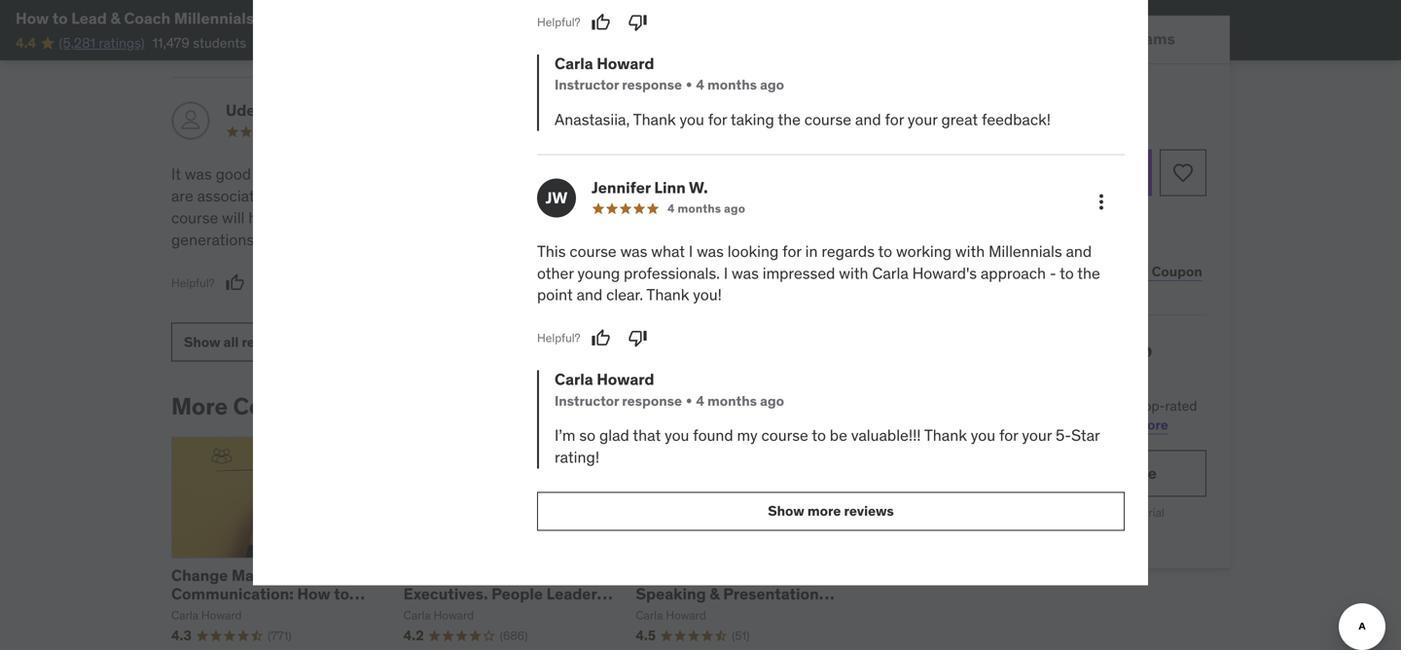 Task type: describe. For each thing, give the bounding box(es) containing it.
rated
[[1166, 397, 1198, 414]]

your
[[700, 565, 733, 585]]

be
[[830, 425, 848, 445]]

to inside i'm so glad that you found my course to be valuable!!! thank you for your 5-star rating!
[[812, 425, 826, 445]]

udemy's
[[1040, 339, 1118, 363]]

instructor for i'm
[[555, 392, 619, 410]]

course down lifetime
[[1044, 263, 1088, 280]]

2 days left at this price!
[[942, 115, 1085, 133]]

for left alarm icon in the right top of the page
[[885, 110, 904, 129]]

mark review by cody w. as helpful image
[[582, 20, 601, 39]]

response for you
[[622, 76, 682, 94]]

a good match it is because it equips me in managing a new team and this help me in creating a meaningful working relationship with them.
[[528, 164, 823, 250]]

reviews for show more reviews
[[844, 502, 894, 520]]

(686)
[[500, 628, 528, 643]]

4.5
[[636, 627, 656, 644]]

ago down equips on the top right of page
[[724, 201, 746, 216]]

show for show more reviews
[[768, 502, 805, 520]]

it was good to hear the facts and myths that are associated with each generation.  this course will help me deal with many different generations moving forward.
[[171, 164, 476, 250]]

what
[[651, 241, 685, 261]]

0 horizontal spatial millennials
[[174, 8, 254, 28]]

found
[[693, 425, 734, 445]]

you!
[[693, 285, 722, 305]]

reviews for show all reviews
[[242, 333, 292, 351]]

to inside the change management communication: how to make change stick
[[334, 584, 349, 604]]

starting
[[965, 505, 1007, 520]]

of
[[1102, 397, 1114, 414]]

with inside get this course, plus 11,000+ of our top-rated courses, with personal plan.
[[977, 416, 1003, 434]]

months up taking
[[708, 76, 757, 94]]

relationship
[[742, 208, 823, 228]]

all
[[224, 333, 239, 351]]

ago up i'm so glad that you found my course to be valuable!!! thank you for your 5-star rating!
[[760, 392, 785, 410]]

carla down mark review by jennifer linn w. as helpful image
[[555, 370, 593, 389]]

1 horizontal spatial i
[[724, 263, 728, 283]]

0 vertical spatial at
[[1010, 115, 1022, 133]]

it
[[171, 164, 181, 184]]

associated
[[197, 186, 272, 206]]

wishlist image
[[1172, 161, 1195, 185]]

gift
[[989, 263, 1013, 280]]

trial
[[1145, 505, 1165, 520]]

5-
[[1056, 425, 1072, 445]]

at
[[538, 111, 556, 130]]

i'm so glad that you found my course to be valuable!!! thank you for your 5-star rating!
[[555, 425, 1100, 467]]

mark review by anastasiia k. as unhelpful image
[[628, 13, 648, 32]]

51 reviews element
[[732, 628, 750, 644]]

the inside this course was what i was looking for in regards to working with millennials and other young professionals. i was impressed with carla howard's approach - to the point and clear. thank you!
[[1078, 263, 1101, 283]]

different
[[416, 208, 475, 228]]

mark review by agnes t. as helpful image
[[582, 273, 601, 293]]

this course was what i was looking for in regards to working with millennials and other young professionals. i was impressed with carla howard's approach - to the point and clear. thank you!
[[537, 241, 1101, 305]]

4 for that
[[696, 392, 705, 410]]

the for taking
[[778, 110, 801, 129]]

1 horizontal spatial a
[[600, 186, 609, 206]]

this left 'price!'
[[1026, 115, 1048, 133]]

to inside subscribe to udemy's top courses
[[1018, 339, 1037, 363]]

how inside the change management communication: how to make change stick
[[297, 584, 331, 604]]

millennials inside this course was what i was looking for in regards to working with millennials and other young professionals. i was impressed with carla howard's approach - to the point and clear. thank you!
[[989, 241, 1063, 261]]

and inside a good match it is because it equips me in managing a new team and this help me in creating a meaningful working relationship with them.
[[684, 186, 710, 206]]

management for executives.
[[464, 565, 562, 585]]

course inside i'm so glad that you found my course to be valuable!!! thank you for your 5-star rating!
[[762, 425, 809, 445]]

carla howard instructor response • 4 months ago for for
[[555, 54, 785, 94]]

new
[[612, 186, 641, 206]]

improve
[[636, 565, 697, 585]]

this inside "it was good to hear the facts and myths that are associated with each generation.  this course will help me deal with many different generations moving forward."
[[429, 186, 458, 206]]

in inside this course was what i was looking for in regards to working with millennials and other young professionals. i was impressed with carla howard's approach - to the point and clear. thank you!
[[806, 241, 818, 261]]

gift this course link
[[985, 252, 1092, 291]]

how to lead & coach millennials & gen z employees
[[16, 8, 399, 28]]

4 for for
[[696, 76, 705, 94]]

back
[[1064, 212, 1090, 227]]

1 vertical spatial me
[[776, 186, 798, 206]]

11,479
[[152, 34, 190, 51]]

carla inside this course was what i was looking for in regards to working with millennials and other young professionals. i was impressed with carla howard's approach - to the point and clear. thank you!
[[873, 263, 909, 283]]

30-day money-back guarantee full lifetime access
[[982, 212, 1148, 252]]

teams tab list
[[899, 16, 1230, 64]]

to right regards
[[879, 241, 893, 261]]

with down hear
[[276, 186, 305, 206]]

coach
[[124, 8, 171, 28]]

apply coupon button
[[1108, 252, 1207, 291]]

course inside this course was what i was looking for in regards to working with millennials and other young professionals. i was impressed with carla howard's approach - to the point and clear. thank you!
[[570, 241, 617, 261]]

subscribe
[[923, 339, 1014, 363]]

this left -
[[1016, 263, 1041, 280]]

thank inside this course was what i was looking for in regards to working with millennials and other young professionals. i was impressed with carla howard's approach - to the point and clear. thank you!
[[647, 285, 690, 305]]

get
[[923, 397, 945, 414]]

working inside a good match it is because it equips me in managing a new team and this help me in creating a meaningful working relationship with them.
[[682, 208, 738, 228]]

equips
[[731, 164, 778, 184]]

was inside "it was good to hear the facts and myths that are associated with each generation.  this course will help me deal with many different generations moving forward."
[[185, 164, 212, 184]]

facts
[[333, 164, 368, 184]]

you up the "because"
[[680, 110, 705, 129]]

more for learn
[[1135, 416, 1169, 434]]

howard for improve your public speaking & presentation skills!!
[[666, 608, 706, 623]]

are
[[171, 186, 193, 206]]

by
[[329, 392, 356, 421]]

change management communication: how to make change stick link
[[171, 565, 365, 623]]

helpful? for mark review by anastasiia k. as helpful icon
[[537, 15, 581, 30]]

linn
[[654, 178, 686, 198]]

working inside this course was what i was looking for in regards to working with millennials and other young professionals. i was impressed with carla howard's approach - to the point and clear. thank you!
[[896, 241, 952, 261]]

courses
[[923, 364, 994, 388]]

generations
[[171, 230, 254, 250]]

for inside i'm so glad that you found my course to be valuable!!! thank you for your 5-star rating!
[[1000, 425, 1019, 445]]

so
[[579, 425, 596, 445]]

months up my
[[708, 392, 757, 410]]

teams
[[1128, 29, 1176, 49]]

for left free
[[1103, 463, 1124, 483]]

presentation
[[723, 584, 819, 604]]

was down looking
[[732, 263, 759, 283]]

carla up 4.5 on the bottom of page
[[636, 608, 663, 623]]

with down regards
[[839, 263, 869, 283]]

carla howard for skills!!
[[636, 608, 706, 623]]

show more reviews
[[768, 502, 894, 520]]

starting at $16.58 per month after trial cancel anytime
[[965, 505, 1165, 544]]

30-
[[982, 212, 1001, 227]]

star
[[1072, 425, 1100, 445]]

lead
[[71, 8, 107, 28]]

plan
[[1067, 463, 1100, 483]]

stick
[[275, 603, 314, 623]]

to left lead
[[52, 8, 68, 28]]

show all reviews button
[[171, 323, 304, 362]]

anytime
[[1063, 529, 1105, 544]]

jennifer
[[592, 178, 651, 198]]

was up mark review by agnes t. as unhelpful image at the left
[[621, 241, 648, 261]]

gen
[[271, 8, 301, 28]]

try
[[972, 463, 995, 483]]

udemy user
[[226, 100, 315, 120]]

& inside improve your public speaking & presentation skills!!
[[710, 584, 720, 604]]

access
[[1080, 236, 1117, 252]]

great
[[942, 110, 978, 129]]

ratings)
[[99, 34, 145, 51]]

price!
[[1051, 115, 1085, 133]]

• for for
[[686, 76, 692, 94]]

you left found
[[665, 425, 690, 445]]

helpful? for mark review by jennifer linn w. as helpful image
[[537, 331, 581, 346]]

taking
[[731, 110, 775, 129]]

and inside the change management for executives. people leaders. and pm's
[[404, 603, 431, 623]]

carla up 4.3
[[171, 608, 199, 623]]

howard for change management communication: how to make change stick
[[201, 608, 242, 623]]

carla howard for and
[[404, 608, 474, 623]]

left
[[987, 115, 1007, 133]]

• for that
[[686, 392, 692, 410]]

executives.
[[404, 584, 488, 604]]

instructor for anastasiia,
[[555, 76, 619, 94]]

-
[[1050, 263, 1057, 283]]

learn
[[1096, 416, 1132, 434]]

686 reviews element
[[500, 628, 528, 644]]

days
[[953, 115, 984, 133]]

howard's
[[913, 263, 977, 283]]

courses,
[[923, 416, 974, 434]]

for left taking
[[708, 110, 727, 129]]

myths
[[402, 164, 444, 184]]

match
[[580, 164, 624, 184]]

1 vertical spatial 4
[[668, 201, 675, 216]]

each
[[309, 186, 343, 206]]

carla up 4.2
[[404, 608, 431, 623]]

them.
[[561, 230, 600, 250]]

4.2
[[404, 627, 424, 644]]

howard down mark review by cody w. as unhelpful icon
[[597, 54, 655, 74]]



Task type: locate. For each thing, give the bounding box(es) containing it.
instructor up agnes
[[555, 76, 619, 94]]

1 horizontal spatial 2
[[942, 115, 950, 133]]

z
[[304, 8, 314, 28]]

it right w.
[[718, 164, 727, 184]]

that right the glad
[[633, 425, 661, 445]]

0 horizontal spatial this
[[429, 186, 458, 206]]

try personal plan for free link
[[923, 450, 1207, 497]]

11,000+
[[1050, 397, 1098, 414]]

1 vertical spatial instructor
[[555, 392, 619, 410]]

me inside "it was good to hear the facts and myths that are associated with each generation.  this course will help me deal with many different generations moving forward."
[[282, 208, 304, 228]]

1 vertical spatial millennials
[[989, 241, 1063, 261]]

personal up $16.58
[[998, 463, 1063, 483]]

2 for 2 months ago
[[658, 124, 665, 139]]

carla howard up 4.3
[[171, 608, 242, 623]]

change up make
[[171, 565, 228, 585]]

1 horizontal spatial &
[[258, 8, 268, 28]]

0 vertical spatial personal
[[1006, 416, 1059, 434]]

public
[[736, 565, 783, 585]]

to left hear
[[255, 164, 269, 184]]

pm's
[[435, 603, 471, 623]]

2 it from the left
[[718, 164, 727, 184]]

top
[[1122, 339, 1153, 363]]

this inside get this course, plus 11,000+ of our top-rated courses, with personal plan.
[[948, 397, 971, 414]]

1 vertical spatial carla howard instructor response • 4 months ago
[[555, 370, 785, 410]]

0 vertical spatial reviews
[[242, 333, 292, 351]]

jw
[[546, 188, 568, 208]]

help inside "it was good to hear the facts and myths that are associated with each generation.  this course will help me deal with many different generations moving forward."
[[248, 208, 279, 228]]

agnes
[[582, 100, 629, 120]]

creating
[[528, 208, 585, 228]]

2 vertical spatial the
[[1078, 263, 1101, 283]]

0 horizontal spatial the
[[307, 164, 330, 184]]

carla howard instructor response • 4 months ago for that
[[555, 370, 785, 410]]

carla howard instructor response • 4 months ago
[[555, 54, 785, 94], [555, 370, 785, 410]]

0 vertical spatial response
[[622, 76, 682, 94]]

2 response from the top
[[622, 392, 682, 410]]

for down the course,
[[1000, 425, 1019, 445]]

2 for 2 days left at this price!
[[942, 115, 950, 133]]

personal inside get this course, plus 11,000+ of our top-rated courses, with personal plan.
[[1006, 416, 1059, 434]]

months down w.
[[678, 201, 722, 216]]

0 horizontal spatial how
[[16, 8, 49, 28]]

mark review by cody w. as unhelpful image
[[619, 20, 638, 39]]

1 vertical spatial your
[[1022, 425, 1052, 445]]

management inside the change management communication: how to make change stick
[[232, 565, 329, 585]]

millennials up the 'gift this course' at top
[[989, 241, 1063, 261]]

1 vertical spatial that
[[633, 425, 661, 445]]

1 vertical spatial response
[[622, 392, 682, 410]]

and inside "it was good to hear the facts and myths that are associated with each generation.  this course will help me deal with many different generations moving forward."
[[372, 164, 398, 184]]

0 horizontal spatial help
[[248, 208, 279, 228]]

mark review by jennifer linn w. as helpful image
[[591, 329, 611, 348]]

howard down speaking
[[666, 608, 706, 623]]

at left $16.58
[[1010, 505, 1020, 520]]

carla howard instructor response • 4 months ago up t. on the left
[[555, 54, 785, 94]]

1 vertical spatial how
[[297, 584, 331, 604]]

coupon
[[1152, 263, 1203, 280]]

1 horizontal spatial it
[[718, 164, 727, 184]]

anastasiia, thank you for taking the course and for your great feedback!
[[555, 110, 1051, 129]]

management for how
[[232, 565, 329, 585]]

agnes t.
[[582, 100, 644, 120]]

carla howard down speaking
[[636, 608, 706, 623]]

good inside a good match it is because it equips me in managing a new team and this help me in creating a meaningful working relationship with them.
[[541, 164, 576, 184]]

change inside the change management for executives. people leaders. and pm's
[[404, 565, 461, 585]]

that inside i'm so glad that you found my course to be valuable!!! thank you for your 5-star rating!
[[633, 425, 661, 445]]

show inside show all reviews button
[[184, 333, 221, 351]]

the up each
[[307, 164, 330, 184]]

share button
[[923, 252, 969, 291]]

good inside "it was good to hear the facts and myths that are associated with each generation.  this course will help me deal with many different generations moving forward."
[[216, 164, 251, 184]]

and down young
[[577, 285, 603, 305]]

$16.58
[[1023, 505, 1058, 520]]

will
[[222, 208, 245, 228]]

0 horizontal spatial working
[[682, 208, 738, 228]]

ago up taking
[[760, 76, 785, 94]]

0 vertical spatial this
[[429, 186, 458, 206]]

my
[[737, 425, 758, 445]]

howard for change management for executives. people leaders. and pm's
[[434, 608, 474, 623]]

that
[[448, 164, 476, 184], [633, 425, 661, 445]]

in
[[807, 164, 820, 184], [802, 186, 814, 206], [806, 241, 818, 261]]

0 horizontal spatial 2
[[658, 124, 665, 139]]

the for hear
[[307, 164, 330, 184]]

and
[[856, 110, 881, 129], [372, 164, 398, 184], [684, 186, 710, 206], [1066, 241, 1092, 261], [577, 285, 603, 305], [404, 603, 431, 623]]

to left udemy's in the bottom of the page
[[1018, 339, 1037, 363]]

months up the "because"
[[668, 124, 712, 139]]

course,
[[974, 397, 1018, 414]]

reviews
[[242, 333, 292, 351], [844, 502, 894, 520]]

our
[[1117, 397, 1137, 414]]

good up associated
[[216, 164, 251, 184]]

for inside the change management for executives. people leaders. and pm's
[[565, 565, 586, 585]]

1 horizontal spatial good
[[541, 164, 576, 184]]

0 vertical spatial working
[[682, 208, 738, 228]]

reviews inside "button"
[[844, 502, 894, 520]]

carla howard for change
[[171, 608, 242, 623]]

a down "match"
[[600, 186, 609, 206]]

to left be
[[812, 425, 826, 445]]

1 horizontal spatial help
[[742, 186, 773, 206]]

1 vertical spatial reviews
[[844, 502, 894, 520]]

2 vertical spatial thank
[[925, 425, 967, 445]]

change up the pm's
[[404, 565, 461, 585]]

1 horizontal spatial show
[[768, 502, 805, 520]]

with up forward.
[[341, 208, 371, 228]]

additional actions for review by jennifer linn w. image
[[1090, 190, 1114, 214]]

1 horizontal spatial the
[[778, 110, 801, 129]]

show for show all reviews
[[184, 333, 221, 351]]

0 horizontal spatial a
[[589, 208, 597, 228]]

courses
[[233, 392, 324, 421]]

at inside starting at $16.58 per month after trial cancel anytime
[[1010, 505, 1020, 520]]

1 vertical spatial more
[[808, 502, 841, 520]]

valuable!!!
[[851, 425, 921, 445]]

this right w.
[[713, 186, 739, 206]]

looking
[[728, 241, 779, 261]]

4 up found
[[696, 392, 705, 410]]

response up t. on the left
[[622, 76, 682, 94]]

me
[[782, 164, 803, 184], [776, 186, 798, 206], [282, 208, 304, 228]]

more for show
[[808, 502, 841, 520]]

1 vertical spatial i
[[724, 263, 728, 283]]

2 • from the top
[[686, 392, 692, 410]]

more down top-
[[1135, 416, 1169, 434]]

1 horizontal spatial management
[[464, 565, 562, 585]]

0 horizontal spatial i
[[689, 241, 693, 261]]

1 instructor from the top
[[555, 76, 619, 94]]

at right 'left'
[[1010, 115, 1022, 133]]

to
[[52, 8, 68, 28], [255, 164, 269, 184], [879, 241, 893, 261], [1060, 263, 1074, 283], [1018, 339, 1037, 363], [812, 425, 826, 445], [334, 584, 349, 604]]

1 horizontal spatial your
[[1022, 425, 1052, 445]]

change for change
[[171, 565, 228, 585]]

month
[[1081, 505, 1115, 520]]

0 vertical spatial your
[[908, 110, 938, 129]]

course right taking
[[805, 110, 852, 129]]

the
[[778, 110, 801, 129], [307, 164, 330, 184], [1078, 263, 1101, 283]]

0 vertical spatial thank
[[633, 110, 676, 129]]

0 vertical spatial i
[[689, 241, 693, 261]]

you down the course,
[[971, 425, 996, 445]]

lifetime
[[1034, 236, 1077, 252]]

students
[[193, 34, 247, 51]]

guarantee
[[1093, 212, 1148, 227]]

was right it
[[185, 164, 212, 184]]

2 carla howard from the left
[[404, 608, 474, 623]]

change for and
[[404, 565, 461, 585]]

1 management from the left
[[232, 565, 329, 585]]

millennials up students
[[174, 8, 254, 28]]

me right equips on the top right of page
[[782, 164, 803, 184]]

1 horizontal spatial carla howard
[[404, 608, 474, 623]]

1 horizontal spatial this
[[537, 241, 566, 261]]

try personal plan for free
[[972, 463, 1157, 483]]

0 horizontal spatial it
[[628, 164, 637, 184]]

help down equips on the top right of page
[[742, 186, 773, 206]]

helpful? for mark review by cody w. as helpful "icon"
[[528, 22, 571, 37]]

this up courses,
[[948, 397, 971, 414]]

for inside this course was what i was looking for in regards to working with millennials and other young professionals. i was impressed with carla howard's approach - to the point and clear. thank you!
[[783, 241, 802, 261]]

this
[[1026, 115, 1048, 133], [713, 186, 739, 206], [1016, 263, 1041, 280], [948, 397, 971, 414]]

response for glad
[[622, 392, 682, 410]]

show
[[184, 333, 221, 351], [768, 502, 805, 520]]

0 horizontal spatial that
[[448, 164, 476, 184]]

to inside "it was good to hear the facts and myths that are associated with each generation.  this course will help me deal with many different generations moving forward."
[[255, 164, 269, 184]]

gift this course
[[989, 263, 1088, 280]]

2 management from the left
[[464, 565, 562, 585]]

change management communication: how to make change stick
[[171, 565, 349, 623]]

2 vertical spatial 4
[[696, 392, 705, 410]]

thank inside i'm so glad that you found my course to be valuable!!! thank you for your 5-star rating!
[[925, 425, 967, 445]]

show left all
[[184, 333, 221, 351]]

carla howard instructor response • 4 months ago down mark review by jennifer linn w. as unhelpful image
[[555, 370, 785, 410]]

4 down linn
[[668, 201, 675, 216]]

mark review by jennifer linn w. as unhelpful image
[[628, 329, 648, 348]]

plan.
[[1063, 416, 1093, 434]]

working down w.
[[682, 208, 738, 228]]

instructor
[[555, 76, 619, 94], [555, 392, 619, 410]]

howard down mark review by jennifer linn w. as unhelpful image
[[597, 370, 655, 389]]

1 horizontal spatial how
[[297, 584, 331, 604]]

1 vertical spatial show
[[768, 502, 805, 520]]

carla howard
[[171, 608, 242, 623], [404, 608, 474, 623], [636, 608, 706, 623]]

i'm
[[555, 425, 576, 445]]

771 reviews element
[[268, 628, 292, 644]]

2 horizontal spatial &
[[710, 584, 720, 604]]

0 vertical spatial me
[[782, 164, 803, 184]]

0 horizontal spatial &
[[110, 8, 120, 28]]

1 horizontal spatial millennials
[[989, 241, 1063, 261]]

2 right alarm icon in the right top of the page
[[942, 115, 950, 133]]

1 vertical spatial thank
[[647, 285, 690, 305]]

1 horizontal spatial more
[[1135, 416, 1169, 434]]

1 vertical spatial personal
[[998, 463, 1063, 483]]

it left is on the top left
[[628, 164, 637, 184]]

1 good from the left
[[216, 164, 251, 184]]

0 vertical spatial help
[[742, 186, 773, 206]]

helpful? for mark review by agnes t. as helpful image
[[528, 275, 571, 290]]

management up stick
[[232, 565, 329, 585]]

course right my
[[762, 425, 809, 445]]

a
[[528, 164, 537, 184]]

your left great at the right top of the page
[[908, 110, 938, 129]]

carla howard down executives.
[[404, 608, 474, 623]]

good up managing
[[541, 164, 576, 184]]

employees
[[317, 8, 399, 28]]

reviews inside button
[[242, 333, 292, 351]]

2 vertical spatial me
[[282, 208, 304, 228]]

learn more
[[1096, 416, 1169, 434]]

because
[[656, 164, 714, 184]]

helpful?
[[537, 15, 581, 30], [171, 22, 215, 37], [528, 22, 571, 37], [171, 275, 215, 290], [528, 275, 571, 290], [537, 331, 581, 346]]

0 horizontal spatial management
[[232, 565, 329, 585]]

0 vertical spatial a
[[600, 186, 609, 206]]

professionals.
[[624, 263, 720, 283]]

glad
[[600, 425, 630, 445]]

that right myths
[[448, 164, 476, 184]]

0 horizontal spatial more
[[808, 502, 841, 520]]

with up share
[[956, 241, 985, 261]]

and down the "because"
[[684, 186, 710, 206]]

show inside show more reviews "button"
[[768, 502, 805, 520]]

your left 5-
[[1022, 425, 1052, 445]]

more inside "button"
[[808, 502, 841, 520]]

get this course, plus 11,000+ of our top-rated courses, with personal plan.
[[923, 397, 1198, 434]]

2 horizontal spatial the
[[1078, 263, 1101, 283]]

skills!!
[[636, 603, 686, 623]]

carla down mark review by cody w. as helpful "icon"
[[555, 54, 593, 74]]

to right stick
[[334, 584, 349, 604]]

0 vertical spatial more
[[1135, 416, 1169, 434]]

with
[[276, 186, 305, 206], [341, 208, 371, 228], [528, 230, 557, 250], [956, 241, 985, 261], [839, 263, 869, 283], [977, 416, 1003, 434]]

and down "back"
[[1066, 241, 1092, 261]]

2 good from the left
[[541, 164, 576, 184]]

change up (771)
[[215, 603, 272, 623]]

moving
[[258, 230, 309, 250]]

1 vertical spatial at
[[1010, 505, 1020, 520]]

alarm image
[[923, 116, 938, 131]]

2 vertical spatial in
[[806, 241, 818, 261]]

you
[[680, 110, 705, 129], [665, 425, 690, 445], [971, 425, 996, 445]]

mark review by anastasiia k. as helpful image
[[591, 13, 611, 32]]

me up moving
[[282, 208, 304, 228]]

the down "access"
[[1078, 263, 1101, 283]]

to right -
[[1060, 263, 1074, 283]]

more
[[171, 392, 228, 421]]

share
[[927, 263, 965, 280]]

0 vertical spatial show
[[184, 333, 221, 351]]

2 horizontal spatial carla howard
[[636, 608, 706, 623]]

0 horizontal spatial carla howard
[[171, 608, 242, 623]]

0 horizontal spatial your
[[908, 110, 938, 129]]

it
[[628, 164, 637, 184], [718, 164, 727, 184]]

generation.
[[347, 186, 426, 206]]

the right taking
[[778, 110, 801, 129]]

1 carla howard instructor response • 4 months ago from the top
[[555, 54, 785, 94]]

11,479 students
[[152, 34, 247, 51]]

2 carla howard instructor response • 4 months ago from the top
[[555, 370, 785, 410]]

0 vertical spatial that
[[448, 164, 476, 184]]

1 vertical spatial •
[[686, 392, 692, 410]]

with down creating
[[528, 230, 557, 250]]

this up different
[[429, 186, 458, 206]]

1 vertical spatial working
[[896, 241, 952, 261]]

2 months ago
[[658, 124, 736, 139]]

communication:
[[171, 584, 294, 604]]

0 vertical spatial millennials
[[174, 8, 254, 28]]

1 horizontal spatial reviews
[[844, 502, 894, 520]]

1 response from the top
[[622, 76, 682, 94]]

people
[[492, 584, 543, 604]]

regards
[[822, 241, 875, 261]]

help up moving
[[248, 208, 279, 228]]

thank down get
[[925, 425, 967, 445]]

2 instructor from the top
[[555, 392, 619, 410]]

speaking
[[636, 584, 706, 604]]

help inside a good match it is because it equips me in managing a new team and this help me in creating a meaningful working relationship with them.
[[742, 186, 773, 206]]

0 vertical spatial 4
[[696, 76, 705, 94]]

0 vertical spatial how
[[16, 8, 49, 28]]

0 horizontal spatial good
[[216, 164, 251, 184]]

1 horizontal spatial working
[[896, 241, 952, 261]]

1 it from the left
[[628, 164, 637, 184]]

howard down communication:
[[201, 608, 242, 623]]

0 vertical spatial the
[[778, 110, 801, 129]]

1 carla howard from the left
[[171, 608, 242, 623]]

mark review by udemy user as helpful image
[[225, 273, 245, 293]]

teams button
[[1074, 16, 1230, 62]]

change
[[171, 565, 228, 585], [404, 565, 461, 585], [215, 603, 272, 623]]

instructor up 'so'
[[555, 392, 619, 410]]

reviews right all
[[242, 333, 292, 351]]

& up ratings)
[[110, 8, 120, 28]]

0 vertical spatial carla howard instructor response • 4 months ago
[[555, 54, 785, 94]]

1 • from the top
[[686, 76, 692, 94]]

working
[[682, 208, 738, 228], [896, 241, 952, 261]]

meaningful
[[601, 208, 678, 228]]

3 carla howard from the left
[[636, 608, 706, 623]]

1 horizontal spatial that
[[633, 425, 661, 445]]

0 vertical spatial •
[[686, 76, 692, 94]]

team
[[644, 186, 680, 206]]

with inside a good match it is because it equips me in managing a new team and this help me in creating a meaningful working relationship with them.
[[528, 230, 557, 250]]

0 horizontal spatial reviews
[[242, 333, 292, 351]]

1 vertical spatial this
[[537, 241, 566, 261]]

full
[[1013, 236, 1032, 252]]

the inside "it was good to hear the facts and myths that are associated with each generation.  this course will help me deal with many different generations moving forward."
[[307, 164, 330, 184]]

response up the glad
[[622, 392, 682, 410]]

i right 'what'
[[689, 241, 693, 261]]

management inside the change management for executives. people leaders. and pm's
[[464, 565, 562, 585]]

0 horizontal spatial show
[[184, 333, 221, 351]]

your inside i'm so glad that you found my course to be valuable!!! thank you for your 5-star rating!
[[1022, 425, 1052, 445]]

many
[[374, 208, 412, 228]]

ago up equips on the top right of page
[[714, 124, 736, 139]]

carla down regards
[[873, 263, 909, 283]]

user
[[281, 100, 315, 120]]

working up share
[[896, 241, 952, 261]]

and left alarm icon in the right top of the page
[[856, 110, 881, 129]]

management up the (686)
[[464, 565, 562, 585]]

mark review by joy l. as helpful image
[[225, 20, 245, 39]]

that inside "it was good to hear the facts and myths that are associated with each generation.  this course will help me deal with many different generations moving forward."
[[448, 164, 476, 184]]

course inside "it was good to hear the facts and myths that are associated with each generation.  this course will help me deal with many different generations moving forward."
[[171, 208, 218, 228]]

millennials
[[174, 8, 254, 28], [989, 241, 1063, 261]]

0 vertical spatial instructor
[[555, 76, 619, 94]]

4 up 2 months ago
[[696, 76, 705, 94]]

this
[[429, 186, 458, 206], [537, 241, 566, 261]]

1 vertical spatial a
[[589, 208, 597, 228]]

with down the course,
[[977, 416, 1003, 434]]

0 vertical spatial in
[[807, 164, 820, 184]]

mark review by agnes t. as unhelpful image
[[619, 273, 638, 293]]

1 vertical spatial the
[[307, 164, 330, 184]]

course
[[805, 110, 852, 129], [171, 208, 218, 228], [570, 241, 617, 261], [1044, 263, 1088, 280], [762, 425, 809, 445]]

show up public
[[768, 502, 805, 520]]

this inside a good match it is because it equips me in managing a new team and this help me in creating a meaningful working relationship with them.
[[713, 186, 739, 206]]

was right 'what'
[[697, 241, 724, 261]]

thank right agnes
[[633, 110, 676, 129]]

1 vertical spatial help
[[248, 208, 279, 228]]

course down are
[[171, 208, 218, 228]]

1 vertical spatial in
[[802, 186, 814, 206]]

this inside this course was what i was looking for in regards to working with millennials and other young professionals. i was impressed with carla howard's approach - to the point and clear. thank you!
[[537, 241, 566, 261]]

is
[[641, 164, 652, 184]]

me up relationship
[[776, 186, 798, 206]]

jennifer linn w.
[[592, 178, 708, 198]]

improve your public speaking & presentation skills!!
[[636, 565, 819, 623]]

feedback!
[[982, 110, 1051, 129]]

i down looking
[[724, 263, 728, 283]]



Task type: vqa. For each thing, say whether or not it's contained in the screenshot.
10.2
no



